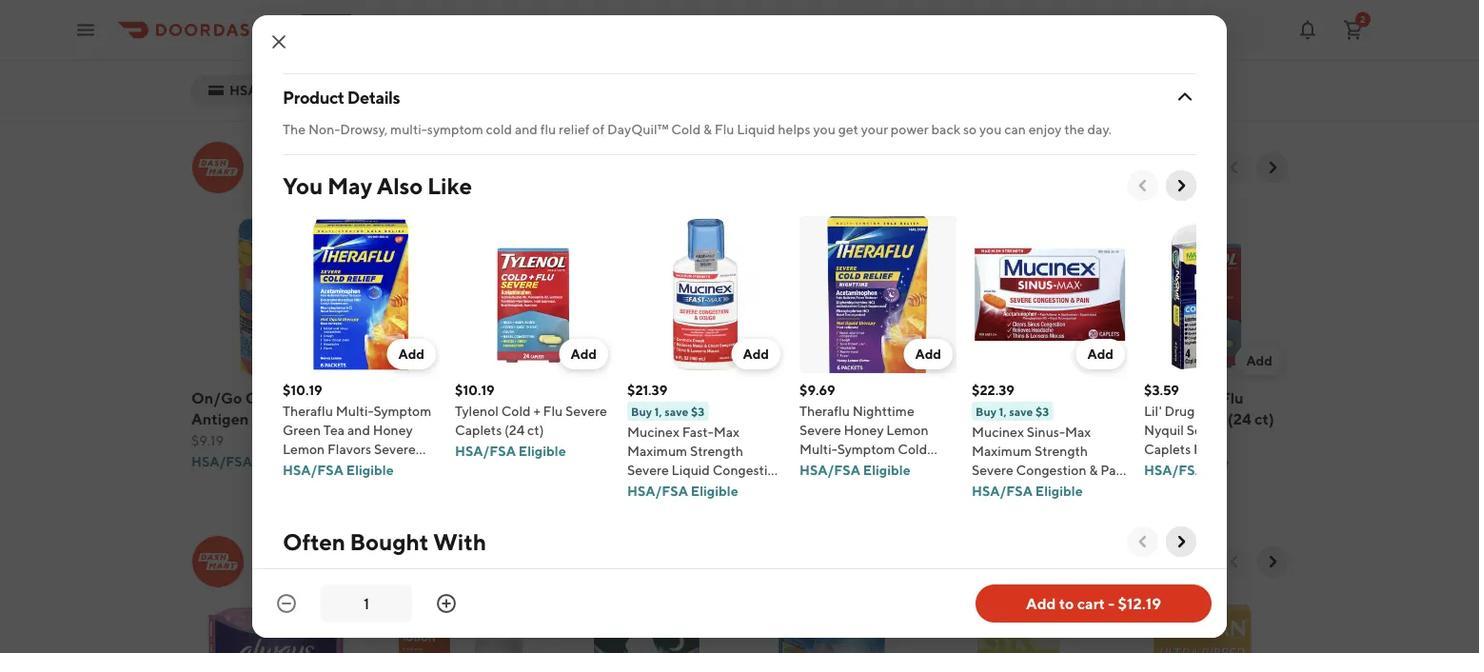 Task type: describe. For each thing, give the bounding box(es) containing it.
add for $9.69 theraflu nighttime severe honey lemon multi-symptom cold relief packets (6 ct)
[[915, 346, 942, 362]]

severe inside theraflu multi- symptom green tea and honey lemon flavors severe cold medicine powder packets (6 ct)
[[802, 451, 851, 470]]

dashmart for stock
[[300, 174, 368, 192]]

often
[[283, 528, 345, 555]]

caplets inside $10.19 tylenol cold + flu severe caplets (24 ct) hsa/fsa eligible
[[455, 422, 502, 438]]

add for on/go one covid-19 antigen home test $9.19 hsa/fsa eligible
[[320, 352, 346, 368]]

max for fast-
[[714, 424, 740, 440]]

facial
[[1118, 15, 1160, 33]]

power
[[891, 121, 929, 137]]

lemon inside halls relief honey lemon cough drops (30 ct) $3.59 hsa/fsa eligible
[[933, 410, 982, 428]]

relief
[[559, 121, 590, 137]]

eligible inside on/go one covid-19 antigen home test $9.19 hsa/fsa eligible
[[255, 453, 302, 469]]

(24 inside tylenol cold + flu severe caplets (24 ct) $10.19 hsa/fsa eligible
[[1228, 410, 1252, 428]]

over
[[321, 82, 352, 98]]

min for intimate wellness
[[425, 568, 450, 586]]

$9.19
[[191, 432, 224, 448]]

flu
[[541, 121, 556, 137]]

relief inside flonase children's non-drowsy allergy relief nasal spray (0.38 oz)
[[377, 36, 419, 54]]

from for intimate
[[260, 568, 297, 586]]

so
[[964, 121, 977, 137]]

from for in
[[260, 174, 297, 192]]

$23.99
[[377, 59, 419, 75]]

symptom inside '$10.19 theraflu multi-symptom green tea and honey lemon flavors severe cold medicine powder packets (6 ct)'
[[374, 403, 432, 419]]

hsa/fsa inside halls relief honey lemon cough drops (30 ct) $3.59 hsa/fsa eligible
[[933, 474, 994, 490]]

often bought with
[[283, 528, 487, 555]]

wellness
[[354, 538, 449, 565]]

ct) inside tylenol cold + flu severe caplets (24 ct) $10.19 hsa/fsa eligible
[[1255, 410, 1275, 428]]

tylenol cold + flu severe caplets (24 ct) $10.19 hsa/fsa eligible
[[1118, 389, 1275, 469]]

helps
[[778, 121, 811, 137]]

details
[[347, 87, 400, 107]]

one
[[245, 389, 276, 407]]

cold inside vicks dayquil cold & flu relief liquid (8 oz) $12.19 hsa/fsa eligible
[[480, 389, 514, 407]]

home
[[252, 410, 295, 428]]

honey inside mucinex instasoothe honey & echinacea sore throat + soothing comfort drops (20 ct)
[[562, 15, 609, 33]]

on/go
[[191, 389, 242, 407]]

all for in stock essentials
[[1176, 159, 1193, 175]]

in
[[260, 143, 281, 170]]

1 you from the left
[[814, 121, 836, 137]]

tylenol cold + flu severe caplets (24 ct) image for tylenol
[[1118, 209, 1288, 380]]

15 for in stock essentials
[[406, 174, 422, 192]]

flonase for relief
[[377, 0, 433, 13]]

test
[[298, 410, 328, 428]]

vicks dayquil cold & flu relief liquid (8 oz) image
[[377, 209, 547, 380]]

2-
[[1231, 0, 1246, 13]]

$3.59 inside $3.59 lil' drug store vicks nyquil severe cold & flu caplets maximum strength (4 ct)
[[1145, 382, 1180, 398]]

2 horizontal spatial liquid
[[737, 121, 776, 137]]

1 items, open order cart image
[[1343, 19, 1365, 41]]

children's
[[436, 0, 508, 13]]

the
[[283, 121, 306, 137]]

lemon inside the theraflu nighttime severe honey lemon multi-symptom cold relief packets (6 ct)
[[664, 410, 713, 428]]

symptom
[[427, 121, 483, 137]]

with
[[433, 528, 487, 555]]

echinacea
[[625, 15, 698, 33]]

theraflu inside the theraflu nighttime severe honey lemon multi-symptom cold relief packets (6 ct)
[[562, 389, 622, 407]]

flavors inside theraflu multi- symptom green tea and honey lemon flavors severe cold medicine powder packets (6 ct)
[[747, 451, 799, 470]]

ct) inside $22.39 buy 1, save $3 mucinex sinus-max maximum strength severe congestion & pain caplets (20 ct)
[[1046, 481, 1062, 497]]

liquid inside $21.39 buy 1, save $3 mucinex fast-max maximum strength severe liquid congestion & cough medicine (6 oz)
[[672, 462, 710, 478]]

see for in stock essentials
[[1150, 159, 1173, 175]]

decrease quantity by 1 image
[[275, 592, 298, 615]]

drops inside halls relief honey lemon cough drops (30 ct) $3.59 hsa/fsa eligible
[[1036, 410, 1079, 428]]

add for $10.19 theraflu multi-symptom green tea and honey lemon flavors severe cold medicine powder packets (6 ct)
[[398, 346, 425, 362]]

back
[[932, 121, 961, 137]]

19
[[337, 389, 353, 407]]

4.5
[[355, 82, 374, 98]]

cold inside theraflu multi- symptom green tea and honey lemon flavors severe cold medicine powder packets (6 ct)
[[854, 451, 888, 470]]

flu inside tylenol cold + flu severe caplets (24 ct) $10.19 hsa/fsa eligible
[[1221, 389, 1244, 407]]

ct) inside theraflu multi- symptom green tea and honey lemon flavors severe cold medicine powder packets (6 ct)
[[825, 493, 845, 511]]

hsa/fsa inside tylenol cold + flu severe caplets (24 ct) $10.19 hsa/fsa eligible
[[1118, 453, 1179, 469]]

cold inside $10.19 tylenol cold + flu severe caplets (24 ct) hsa/fsa eligible
[[502, 403, 531, 419]]

comfort
[[562, 57, 622, 75]]

mucinex sinus-max maximum strength severe congestion & pain caplets (20 ct) image
[[972, 216, 1129, 373]]

(6 inside $9.69 theraflu nighttime severe honey lemon multi-symptom cold relief packets (6 ct)
[[889, 460, 901, 476]]

the
[[1065, 121, 1085, 137]]

hsa/fsa inside $23.99 hsa/fsa eligible
[[377, 80, 438, 96]]

spray inside flonase children's non-drowsy allergy relief nasal spray (0.38 oz)
[[465, 36, 505, 54]]

eligible inside $10.19 tylenol cold + flu severe caplets (24 ct) hsa/fsa eligible
[[519, 443, 566, 459]]

& inside $22.39 buy 1, save $3 mucinex sinus-max maximum strength severe congestion & pain caplets (20 ct)
[[1090, 462, 1098, 478]]

add for vicks dayquil cold & flu relief liquid (8 oz) $12.19 hsa/fsa eligible
[[505, 352, 532, 368]]

theraflu multi- symptom green tea and honey lemon flavors severe cold medicine powder packets (6 ct)
[[747, 389, 891, 511]]

severe inside $21.39 buy 1, save $3 mucinex fast-max maximum strength severe liquid congestion & cough medicine (6 oz)
[[627, 462, 669, 478]]

soothing
[[659, 36, 724, 54]]

ply
[[1246, 0, 1269, 13]]

$22.39 buy 1, save $3 mucinex sinus-max maximum strength severe congestion & pain caplets (20 ct)
[[972, 382, 1128, 497]]

oz) inside vicks dayquil cold & flu relief liquid (8 oz) $12.19 hsa/fsa eligible
[[515, 410, 537, 428]]

save for sinus-
[[1010, 405, 1034, 418]]

medicine inside '$10.19 theraflu multi-symptom green tea and honey lemon flavors severe cold medicine powder packets (6 ct)'
[[315, 460, 372, 476]]

sore
[[562, 36, 595, 54]]

liquid inside vicks dayquil cold & flu relief liquid (8 oz) $12.19 hsa/fsa eligible
[[448, 410, 494, 428]]

antigen
[[191, 410, 249, 428]]

bought
[[350, 528, 429, 555]]

cart
[[1078, 595, 1106, 613]]

non- inside flonase children's non-drowsy allergy relief nasal spray (0.38 oz)
[[377, 15, 414, 33]]

see all for in stock essentials
[[1150, 159, 1193, 175]]

relief inside vicks dayquil cold & flu relief liquid (8 oz) $12.19 hsa/fsa eligible
[[403, 410, 445, 428]]

(20 inside mucinex instasoothe honey & echinacea sore throat + soothing comfort drops (20 ct)
[[671, 57, 696, 75]]

covid-
[[279, 389, 337, 407]]

previous button of carousel image for you may also like
[[1134, 176, 1153, 195]]

theraflu nighttime severe honey lemon multi-symptom cold relief packets (6 ct) image for $9.69
[[800, 216, 957, 373]]

increase quantity by 1 image
[[435, 592, 458, 615]]

theraflu nighttime severe honey lemon multi-symptom cold relief packets (6 ct)
[[562, 389, 713, 470]]

instasoothe
[[626, 0, 710, 13]]

cold
[[486, 121, 512, 137]]

green inside theraflu multi- symptom green tea and honey lemon flavors severe cold medicine powder packets (6 ct)
[[818, 410, 863, 428]]

hsa/fsa inside on/go one covid-19 antigen home test $9.19 hsa/fsa eligible
[[191, 453, 252, 469]]

essentials
[[349, 143, 455, 170]]

cold inside $3.59 lil' drug store vicks nyquil severe cold & flu caplets maximum strength (4 ct)
[[1232, 422, 1261, 438]]

you
[[283, 172, 323, 199]]

nyquil
[[1145, 422, 1185, 438]]

to
[[1060, 595, 1074, 613]]

add for halls relief honey lemon cough drops (30 ct) $3.59 hsa/fsa eligible
[[1061, 352, 1088, 368]]

packets inside $9.69 theraflu nighttime severe honey lemon multi-symptom cold relief packets (6 ct)
[[838, 460, 886, 476]]

throat
[[598, 36, 645, 54]]

next button of carousel image for you may also like
[[1172, 176, 1191, 195]]

maximum inside $3.59 lil' drug store vicks nyquil severe cold & flu caplets maximum strength (4 ct)
[[1194, 441, 1254, 457]]

1, for $21.39
[[655, 405, 662, 418]]

next button of carousel image for in stock essentials
[[1264, 158, 1283, 177]]

tissues
[[1163, 15, 1215, 33]]

$9.69 for theraflu nighttime severe honey lemon multi-symptom cold relief packets (6 ct)
[[562, 453, 597, 469]]

strength for sinus-
[[1035, 443, 1088, 459]]

theraflu inside theraflu multi- symptom green tea and honey lemon flavors severe cold medicine powder packets (6 ct)
[[747, 389, 807, 407]]

oz) inside flonase children's non-drowsy allergy relief nasal spray (0.38 oz)
[[377, 57, 399, 75]]

relief inside flonase 24 hour allergy relief spray $21.99
[[191, 15, 234, 33]]

& inside $21.39 buy 1, save $3 mucinex fast-max maximum strength severe liquid congestion & cough medicine (6 oz)
[[627, 481, 636, 497]]

2 button
[[1335, 11, 1373, 49]]

add for tylenol cold + flu severe caplets (24 ct) $10.19 hsa/fsa eligible
[[1247, 352, 1273, 368]]

severe inside $22.39 buy 1, save $3 mucinex sinus-max maximum strength severe congestion & pain caplets (20 ct)
[[972, 462, 1014, 478]]

• 15 min for intimate wellness
[[397, 568, 450, 586]]

$22.39
[[972, 382, 1015, 398]]

hsa/fsa inside $10.19 tylenol cold + flu severe caplets (24 ct) hsa/fsa eligible
[[455, 443, 516, 459]]

previous button of carousel image for in stock essentials
[[1225, 158, 1244, 177]]

multi-
[[391, 121, 427, 137]]

vicks dayquil cold & flu relief liquid (8 oz) $12.19 hsa/fsa eligible
[[377, 389, 537, 469]]

ct) inside the theraflu nighttime severe honey lemon multi-symptom cold relief packets (6 ct)
[[685, 451, 705, 470]]

2
[[1361, 14, 1366, 25]]

(48
[[1218, 15, 1242, 33]]

intimate wellness
[[260, 538, 449, 565]]

honey inside theraflu multi- symptom green tea and honey lemon flavors severe cold medicine powder packets (6 ct)
[[777, 431, 824, 449]]

nighttime inside the theraflu nighttime severe honey lemon multi-symptom cold relief packets (6 ct)
[[625, 389, 698, 407]]

mucinex instasoothe honey & echinacea sore throat + soothing comfort drops (20 ct)
[[562, 0, 724, 75]]

+ inside mucinex instasoothe honey & echinacea sore throat + soothing comfort drops (20 ct)
[[648, 36, 656, 54]]

$21.39
[[627, 382, 668, 398]]

halls relief honey lemon cough drops (30 ct) $3.59 hsa/fsa eligible
[[933, 389, 1079, 490]]

$21.99
[[191, 38, 231, 54]]

theraflu multi-symptom green tea and honey lemon flavors severe cold medicine powder packets (6 ct) image for $10.19
[[283, 216, 440, 373]]

multi- inside theraflu multi- symptom green tea and honey lemon flavors severe cold medicine powder packets (6 ct)
[[810, 389, 854, 407]]

$3.59 lil' drug store vicks nyquil severe cold & flu caplets maximum strength (4 ct)
[[1145, 382, 1295, 476]]

buy for mucinex fast-max maximum strength severe liquid congestion & cough medicine (6 oz)
[[631, 405, 652, 418]]

honey inside the theraflu nighttime severe honey lemon multi-symptom cold relief packets (6 ct)
[[614, 410, 661, 428]]

ct) inside $10.19 tylenol cold + flu severe caplets (24 ct) hsa/fsa eligible
[[528, 422, 544, 438]]

see all for intimate wellness
[[1150, 554, 1193, 569]]

product details
[[283, 87, 400, 107]]

(30
[[933, 431, 958, 449]]

min for in stock essentials
[[425, 174, 450, 192]]

cold inside $9.69 theraflu nighttime severe honey lemon multi-symptom cold relief packets (6 ct)
[[898, 441, 928, 457]]

lemon inside '$10.19 theraflu multi-symptom green tea and honey lemon flavors severe cold medicine powder packets (6 ct)'
[[283, 441, 325, 457]]

puffs ultra soft 2-ply facial tissues (48 ct)
[[1118, 0, 1269, 33]]

soft
[[1198, 0, 1228, 13]]

see all link for in stock essentials
[[1139, 152, 1205, 183]]

open menu image
[[74, 19, 97, 41]]

mucinex for $22.39
[[972, 424, 1025, 440]]

1 text field
[[332, 593, 401, 614]]

lil'
[[1145, 403, 1162, 419]]

dashmart for wellness
[[300, 568, 368, 586]]

$12.19 inside button
[[1118, 595, 1162, 613]]

may
[[328, 172, 372, 199]]

previous button of carousel image for intimate wellness
[[1225, 552, 1244, 571]]

honey inside $9.69 theraflu nighttime severe honey lemon multi-symptom cold relief packets (6 ct)
[[844, 422, 884, 438]]

powder inside theraflu multi- symptom green tea and honey lemon flavors severe cold medicine powder packets (6 ct)
[[817, 472, 872, 491]]

tea inside theraflu multi- symptom green tea and honey lemon flavors severe cold medicine powder packets (6 ct)
[[866, 410, 891, 428]]

hsa/fsa inside $9.69 hsa/fsa eligible
[[562, 474, 623, 490]]

theraflu inside $9.69 theraflu nighttime severe honey lemon multi-symptom cold relief packets (6 ct)
[[800, 403, 850, 419]]

drops inside mucinex instasoothe honey & echinacea sore throat + soothing comfort drops (20 ct)
[[625, 57, 668, 75]]

$9.69 theraflu nighttime severe honey lemon multi-symptom cold relief packets (6 ct)
[[800, 382, 929, 476]]

cough inside halls relief honey lemon cough drops (30 ct) $3.59 hsa/fsa eligible
[[985, 410, 1033, 428]]

severe inside tylenol cold + flu severe caplets (24 ct) $10.19 hsa/fsa eligible
[[1118, 410, 1167, 428]]

over 4.5 button
[[309, 75, 429, 106]]

1 vertical spatial non-
[[308, 121, 340, 137]]

from dashmart for intimate
[[260, 568, 368, 586]]

your
[[861, 121, 888, 137]]

all for intimate wellness
[[1176, 554, 1193, 569]]

theraflu nighttime severe honey lemon multi-symptom cold relief packets (6 ct) image for theraflu nighttime severe honey lemon multi-symptom cold relief packets (6 ct)
[[562, 209, 732, 380]]

sinus-
[[1027, 424, 1065, 440]]

get
[[839, 121, 859, 137]]

mucinex fast-max maximum strength severe liquid congestion & cough medicine (6 oz) image
[[627, 216, 785, 373]]

cold inside tylenol cold + flu severe caplets (24 ct) $10.19 hsa/fsa eligible
[[1173, 389, 1207, 407]]

cold inside '$10.19 theraflu multi-symptom green tea and honey lemon flavors severe cold medicine powder packets (6 ct)'
[[283, 460, 312, 476]]

$4.99
[[562, 59, 597, 75]]

and for flu
[[515, 121, 538, 137]]

halls relief honey lemon cough drops (30 ct) image
[[933, 209, 1103, 380]]

caplets inside tylenol cold + flu severe caplets (24 ct) $10.19 hsa/fsa eligible
[[1170, 410, 1225, 428]]

add to cart - $12.19 button
[[976, 585, 1212, 623]]

(8
[[497, 410, 512, 428]]

severe inside '$10.19 theraflu multi-symptom green tea and honey lemon flavors severe cold medicine powder packets (6 ct)'
[[374, 441, 416, 457]]



Task type: locate. For each thing, give the bounding box(es) containing it.
0 vertical spatial (20
[[671, 57, 696, 75]]

packets inside '$10.19 theraflu multi-symptom green tea and honey lemon flavors severe cold medicine powder packets (6 ct)'
[[283, 479, 331, 495]]

and up $10.19 hsa/fsa eligible
[[747, 431, 774, 449]]

1 congestion from the left
[[713, 462, 783, 478]]

and left flu
[[515, 121, 538, 137]]

1 vertical spatial from dashmart
[[260, 568, 368, 586]]

0 vertical spatial next button of carousel image
[[1172, 176, 1191, 195]]

packets inside the theraflu nighttime severe honey lemon multi-symptom cold relief packets (6 ct)
[[607, 451, 664, 470]]

0 horizontal spatial (24
[[505, 422, 525, 438]]

+ down echinacea
[[648, 36, 656, 54]]

1 vertical spatial spray
[[465, 36, 505, 54]]

lemon down the test
[[283, 441, 325, 457]]

like
[[428, 172, 472, 199]]

1 • 15 min from the top
[[397, 174, 450, 192]]

1,
[[655, 405, 662, 418], [999, 405, 1007, 418]]

ct) inside $3.59 lil' drug store vicks nyquil severe cold & flu caplets maximum strength (4 ct)
[[1216, 460, 1233, 476]]

ct) up often bought with
[[349, 479, 365, 495]]

green inside '$10.19 theraflu multi-symptom green tea and honey lemon flavors severe cold medicine powder packets (6 ct)'
[[283, 422, 321, 438]]

ct) down fast-
[[685, 451, 705, 470]]

from down in
[[260, 174, 297, 192]]

from dashmart for in
[[260, 174, 368, 192]]

2 1, from the left
[[999, 405, 1007, 418]]

2 15 from the top
[[406, 568, 422, 586]]

drowsy
[[414, 15, 466, 33]]

ct) right store
[[1255, 410, 1275, 428]]

ct) down soothing
[[699, 57, 719, 75]]

$12.19
[[377, 432, 414, 448], [1118, 595, 1162, 613]]

• 15 min down wellness
[[397, 568, 450, 586]]

15
[[406, 174, 422, 192], [406, 568, 422, 586]]

1 all from the top
[[1176, 159, 1193, 175]]

flu inside $10.19 tylenol cold + flu severe caplets (24 ct) hsa/fsa eligible
[[543, 403, 563, 419]]

relief inside halls relief honey lemon cough drops (30 ct) $3.59 hsa/fsa eligible
[[971, 389, 1013, 407]]

over 4.5
[[321, 82, 374, 98]]

1 horizontal spatial cough
[[985, 410, 1033, 428]]

1 horizontal spatial 1,
[[999, 405, 1007, 418]]

severe inside the theraflu nighttime severe honey lemon multi-symptom cold relief packets (6 ct)
[[562, 410, 611, 428]]

0 horizontal spatial medicine
[[315, 460, 372, 476]]

1 see all link from the top
[[1139, 152, 1205, 183]]

symptom inside theraflu multi- symptom green tea and honey lemon flavors severe cold medicine powder packets (6 ct)
[[747, 410, 815, 428]]

honey inside '$10.19 theraflu multi-symptom green tea and honey lemon flavors severe cold medicine powder packets (6 ct)'
[[373, 422, 413, 438]]

1 next button of carousel image from the top
[[1172, 176, 1191, 195]]

max for sinus-
[[1065, 424, 1091, 440]]

liquid down dayquil
[[448, 410, 494, 428]]

mucinex inside $22.39 buy 1, save $3 mucinex sinus-max maximum strength severe congestion & pain caplets (20 ct)
[[972, 424, 1025, 440]]

• 15 min for in stock essentials
[[397, 174, 450, 192]]

1 vertical spatial previous button of carousel image
[[1134, 532, 1153, 551]]

$3 for fast-
[[691, 405, 705, 418]]

theraflu
[[562, 389, 622, 407], [747, 389, 807, 407], [283, 403, 333, 419], [800, 403, 850, 419]]

1 horizontal spatial +
[[648, 36, 656, 54]]

2 see all from the top
[[1150, 554, 1193, 569]]

dashmart down stock
[[300, 174, 368, 192]]

1 15 from the top
[[406, 174, 422, 192]]

drowsy,
[[340, 121, 388, 137]]

relief inside the theraflu nighttime severe honey lemon multi-symptom cold relief packets (6 ct)
[[562, 451, 604, 470]]

$21.39 buy 1, save $3 mucinex fast-max maximum strength severe liquid congestion & cough medicine (6 oz)
[[627, 382, 783, 497]]

$10.19 for $10.19 theraflu multi-symptom green tea and honey lemon flavors severe cold medicine powder packets (6 ct)
[[283, 382, 322, 398]]

congestion down sinus-
[[1017, 462, 1087, 478]]

maximum down fast-
[[627, 443, 688, 459]]

1 horizontal spatial drops
[[1036, 410, 1079, 428]]

see
[[1150, 159, 1173, 175], [1150, 554, 1173, 569]]

0 vertical spatial drops
[[625, 57, 668, 75]]

add to cart - $12.19
[[1026, 595, 1162, 613]]

vicks right 19
[[377, 389, 415, 407]]

$10.19 hsa/fsa eligible
[[747, 453, 859, 490]]

0 horizontal spatial $3.59
[[933, 453, 968, 469]]

buy down "$22.39"
[[976, 405, 997, 418]]

buy inside $22.39 buy 1, save $3 mucinex sinus-max maximum strength severe congestion & pain caplets (20 ct)
[[976, 405, 997, 418]]

15 down wellness
[[406, 568, 422, 586]]

flu inside $3.59 lil' drug store vicks nyquil severe cold & flu caplets maximum strength (4 ct)
[[1275, 422, 1295, 438]]

buy down $21.39
[[631, 405, 652, 418]]

(0.38
[[508, 36, 546, 54]]

2 congestion from the left
[[1017, 462, 1087, 478]]

0 horizontal spatial tylenol cold + flu severe caplets (24 ct) image
[[455, 216, 612, 373]]

notification bell image
[[1297, 19, 1320, 41]]

mucinex down "$22.39"
[[972, 424, 1025, 440]]

0 vertical spatial non-
[[377, 15, 414, 33]]

1 previous button of carousel image from the top
[[1225, 158, 1244, 177]]

dayquil™
[[608, 121, 669, 137]]

0 horizontal spatial $12.19
[[377, 432, 414, 448]]

add for $9.69 hsa/fsa eligible
[[691, 352, 717, 368]]

on/go one covid-19 antigen home test $9.19 hsa/fsa eligible
[[191, 389, 353, 469]]

puffs
[[1118, 0, 1156, 13]]

from dashmart
[[260, 174, 368, 192], [260, 568, 368, 586]]

ct) right "(30"
[[961, 431, 981, 449]]

-
[[1109, 595, 1115, 613]]

ct)
[[1246, 15, 1265, 33], [699, 57, 719, 75], [1255, 410, 1275, 428], [528, 422, 544, 438], [961, 431, 981, 449], [685, 451, 705, 470], [904, 460, 921, 476], [1216, 460, 1233, 476], [349, 479, 365, 495], [1046, 481, 1062, 497], [825, 493, 845, 511]]

caplets inside $3.59 lil' drug store vicks nyquil severe cold & flu caplets maximum strength (4 ct)
[[1145, 441, 1191, 457]]

maximum down sinus-
[[972, 443, 1032, 459]]

0 horizontal spatial congestion
[[713, 462, 783, 478]]

(6 inside the theraflu nighttime severe honey lemon multi-symptom cold relief packets (6 ct)
[[667, 451, 682, 470]]

0 horizontal spatial allergy
[[310, 0, 361, 13]]

0 vertical spatial allergy
[[310, 0, 361, 13]]

0 horizontal spatial flonase
[[191, 0, 247, 13]]

1, for $22.39
[[999, 405, 1007, 418]]

and inside theraflu multi- symptom green tea and honey lemon flavors severe cold medicine powder packets (6 ct)
[[747, 431, 774, 449]]

& inside $3.59 lil' drug store vicks nyquil severe cold & flu caplets maximum strength (4 ct)
[[1264, 422, 1272, 438]]

buy for mucinex sinus-max maximum strength severe congestion & pain caplets (20 ct)
[[976, 405, 997, 418]]

(6
[[667, 451, 682, 470], [889, 460, 901, 476], [334, 479, 346, 495], [742, 481, 755, 497], [807, 493, 822, 511]]

0 horizontal spatial you
[[814, 121, 836, 137]]

$3.59
[[1145, 382, 1180, 398], [933, 453, 968, 469]]

• down wellness
[[397, 568, 403, 586]]

mucinex up the sore
[[562, 0, 623, 13]]

0 vertical spatial • 15 min
[[397, 174, 450, 192]]

pain
[[1101, 462, 1128, 478]]

and down 19
[[348, 422, 370, 438]]

hsa/fsa button
[[191, 75, 302, 106]]

2 from dashmart from the top
[[260, 568, 368, 586]]

strength left (4
[[1145, 460, 1198, 476]]

caplets inside $22.39 buy 1, save $3 mucinex sinus-max maximum strength severe congestion & pain caplets (20 ct)
[[972, 481, 1019, 497]]

you right the so
[[980, 121, 1002, 137]]

ct) right (4
[[1216, 460, 1233, 476]]

flu right the test
[[377, 410, 400, 428]]

add for $10.19 hsa/fsa eligible
[[876, 352, 902, 368]]

1 horizontal spatial strength
[[1035, 443, 1088, 459]]

spray
[[237, 15, 277, 33], [465, 36, 505, 54]]

vicks right store
[[1233, 403, 1266, 419]]

tea inside '$10.19 theraflu multi-symptom green tea and honey lemon flavors severe cold medicine powder packets (6 ct)'
[[324, 422, 345, 438]]

0 horizontal spatial mucinex
[[562, 0, 623, 13]]

2 buy from the left
[[976, 405, 997, 418]]

$12.19 inside vicks dayquil cold & flu relief liquid (8 oz) $12.19 hsa/fsa eligible
[[377, 432, 414, 448]]

save up sinus-
[[1010, 405, 1034, 418]]

cough down the theraflu nighttime severe honey lemon multi-symptom cold relief packets (6 ct)
[[639, 481, 680, 497]]

$3
[[691, 405, 705, 418], [1036, 405, 1050, 418]]

1 vertical spatial $9.69
[[562, 453, 597, 469]]

$10.19 for $10.19 tylenol cold + flu severe caplets (24 ct) hsa/fsa eligible
[[455, 382, 495, 398]]

from up decrease quantity by 1 icon
[[260, 568, 297, 586]]

&
[[612, 15, 622, 33], [704, 121, 712, 137], [517, 389, 527, 407], [1264, 422, 1272, 438], [1090, 462, 1098, 478], [627, 481, 636, 497]]

flonase up drowsy
[[377, 0, 433, 13]]

$3.59 down "(30"
[[933, 453, 968, 469]]

ct) right (8
[[528, 422, 544, 438]]

1 from from the top
[[260, 174, 297, 192]]

0 vertical spatial from
[[260, 174, 297, 192]]

2 min from the top
[[425, 568, 450, 586]]

0 vertical spatial cough
[[985, 410, 1033, 428]]

ct) inside $9.69 theraflu nighttime severe honey lemon multi-symptom cold relief packets (6 ct)
[[904, 460, 921, 476]]

0 horizontal spatial non-
[[308, 121, 340, 137]]

2 • from the top
[[397, 568, 403, 586]]

hsa/fsa inside vicks dayquil cold & flu relief liquid (8 oz) $12.19 hsa/fsa eligible
[[377, 453, 438, 469]]

•
[[397, 174, 403, 192], [397, 568, 403, 586]]

1 horizontal spatial $3
[[1036, 405, 1050, 418]]

$10.19 inside '$10.19 theraflu multi-symptom green tea and honey lemon flavors severe cold medicine powder packets (6 ct)'
[[283, 382, 322, 398]]

$3 up fast-
[[691, 405, 705, 418]]

0 horizontal spatial nighttime
[[625, 389, 698, 407]]

mucinex inside $21.39 buy 1, save $3 mucinex fast-max maximum strength severe liquid congestion & cough medicine (6 oz)
[[627, 424, 680, 440]]

1 vertical spatial $3.59
[[933, 453, 968, 469]]

ct) down $10.19 hsa/fsa eligible
[[825, 493, 845, 511]]

0 horizontal spatial tylenol
[[455, 403, 499, 419]]

$3 inside $21.39 buy 1, save $3 mucinex fast-max maximum strength severe liquid congestion & cough medicine (6 oz)
[[691, 405, 705, 418]]

strength
[[690, 443, 744, 459], [1035, 443, 1088, 459], [1145, 460, 1198, 476]]

multi- inside the theraflu nighttime severe honey lemon multi-symptom cold relief packets (6 ct)
[[562, 431, 607, 449]]

next button of carousel image
[[1172, 176, 1191, 195], [1172, 532, 1191, 551]]

maximum up (4
[[1194, 441, 1254, 457]]

symptom up $9.69 hsa/fsa eligible
[[607, 431, 674, 449]]

15 down essentials
[[406, 174, 422, 192]]

flonase 24 hour allergy relief spray $21.99
[[191, 0, 361, 54]]

add inside button
[[1026, 595, 1056, 613]]

1 horizontal spatial theraflu multi-symptom green tea and honey lemon flavors severe cold medicine powder packets (6 ct) image
[[747, 209, 918, 380]]

1 see from the top
[[1150, 159, 1173, 175]]

1 horizontal spatial tylenol cold + flu severe caplets (24 ct) image
[[1118, 209, 1288, 380]]

symptom right 19
[[374, 403, 432, 419]]

cold inside the theraflu nighttime severe honey lemon multi-symptom cold relief packets (6 ct)
[[677, 431, 711, 449]]

tylenol cold + flu severe caplets (24 ct) image
[[1118, 209, 1288, 380], [455, 216, 612, 373]]

0 vertical spatial min
[[425, 174, 450, 192]]

oz)
[[377, 57, 399, 75], [515, 410, 537, 428], [757, 481, 776, 497]]

eligible inside $23.99 hsa/fsa eligible
[[440, 80, 488, 96]]

$9.69 inside $9.69 hsa/fsa eligible
[[562, 453, 597, 469]]

green down "covid-"
[[283, 422, 321, 438]]

liquid down the "product details" dropdown button
[[737, 121, 776, 137]]

2 horizontal spatial mucinex
[[972, 424, 1025, 440]]

1 horizontal spatial you
[[980, 121, 1002, 137]]

eligible inside $10.19 hsa/fsa eligible
[[811, 474, 859, 490]]

1 1, from the left
[[655, 405, 662, 418]]

congestion inside $21.39 buy 1, save $3 mucinex fast-max maximum strength severe liquid congestion & cough medicine (6 oz)
[[713, 462, 783, 478]]

1 see all from the top
[[1150, 159, 1193, 175]]

mucinex for $21.39
[[627, 424, 680, 440]]

2 see from the top
[[1150, 554, 1173, 569]]

1 horizontal spatial tylenol
[[1118, 389, 1170, 407]]

0 horizontal spatial theraflu multi-symptom green tea and honey lemon flavors severe cold medicine powder packets (6 ct) image
[[283, 216, 440, 373]]

see all
[[1150, 159, 1193, 175], [1150, 554, 1193, 569]]

maximum inside $22.39 buy 1, save $3 mucinex sinus-max maximum strength severe congestion & pain caplets (20 ct)
[[972, 443, 1032, 459]]

1 vertical spatial from
[[260, 568, 297, 586]]

2 horizontal spatial strength
[[1145, 460, 1198, 476]]

eligible inside $9.69 hsa/fsa eligible
[[626, 474, 673, 490]]

congestion
[[713, 462, 783, 478], [1017, 462, 1087, 478]]

+ inside tylenol cold + flu severe caplets (24 ct) $10.19 hsa/fsa eligible
[[1210, 389, 1218, 407]]

0 vertical spatial see all
[[1150, 159, 1193, 175]]

0 horizontal spatial green
[[283, 422, 321, 438]]

min up increase quantity by 1 'icon'
[[425, 568, 450, 586]]

$9.69 hsa/fsa eligible
[[562, 453, 673, 490]]

of
[[593, 121, 605, 137]]

strength down sinus-
[[1035, 443, 1088, 459]]

congestion down fast-
[[713, 462, 783, 478]]

ct) inside puffs ultra soft 2-ply facial tissues (48 ct)
[[1246, 15, 1265, 33]]

nighttime inside $9.69 theraflu nighttime severe honey lemon multi-symptom cold relief packets (6 ct)
[[853, 403, 915, 419]]

previous button of carousel image
[[1225, 158, 1244, 177], [1225, 552, 1244, 571]]

1 horizontal spatial medicine
[[683, 481, 739, 497]]

1 horizontal spatial spray
[[465, 36, 505, 54]]

2 flonase from the left
[[377, 0, 433, 13]]

save up fast-
[[665, 405, 689, 418]]

1 horizontal spatial vicks
[[1233, 403, 1266, 419]]

vicks inside vicks dayquil cold & flu relief liquid (8 oz) $12.19 hsa/fsa eligible
[[377, 389, 415, 407]]

1 vertical spatial all
[[1176, 554, 1193, 569]]

liquid
[[737, 121, 776, 137], [448, 410, 494, 428], [672, 462, 710, 478]]

can
[[1005, 121, 1026, 137]]

packets inside theraflu multi- symptom green tea and honey lemon flavors severe cold medicine powder packets (6 ct)
[[747, 493, 804, 511]]

(6 inside theraflu multi- symptom green tea and honey lemon flavors severe cold medicine powder packets (6 ct)
[[807, 493, 822, 511]]

0 horizontal spatial and
[[348, 422, 370, 438]]

1 dashmart from the top
[[300, 174, 368, 192]]

$3 up sinus-
[[1036, 405, 1050, 418]]

1 next button of carousel image from the top
[[1264, 158, 1283, 177]]

lemon down halls
[[933, 410, 982, 428]]

1 horizontal spatial flonase
[[377, 0, 433, 13]]

flu down the "product details" dropdown button
[[715, 121, 735, 137]]

2 you from the left
[[980, 121, 1002, 137]]

2 next button of carousel image from the top
[[1264, 552, 1283, 571]]

$9.69 for $9.69
[[800, 382, 836, 398]]

1, down "$22.39"
[[999, 405, 1007, 418]]

0 horizontal spatial powder
[[374, 460, 421, 476]]

symptom inside $9.69 theraflu nighttime severe honey lemon multi-symptom cold relief packets (6 ct)
[[838, 441, 895, 457]]

tylenol cold + flu severe caplets (24 ct) image for $10.19
[[455, 216, 612, 373]]

1 vertical spatial drops
[[1036, 410, 1079, 428]]

allergy
[[310, 0, 361, 13], [470, 15, 520, 33]]

theraflu nighttime severe honey lemon multi-symptom cold relief packets (6 ct) image
[[562, 209, 732, 380], [800, 216, 957, 373]]

2 previous button of carousel image from the top
[[1134, 532, 1153, 551]]

previous button of carousel image
[[1134, 176, 1153, 195], [1134, 532, 1153, 551]]

you left get
[[814, 121, 836, 137]]

lemon inside theraflu multi- symptom green tea and honey lemon flavors severe cold medicine powder packets (6 ct)
[[827, 431, 876, 449]]

maximum for mucinex sinus-max maximum strength severe congestion & pain caplets (20 ct)
[[972, 443, 1032, 459]]

2 see all link from the top
[[1139, 547, 1205, 577]]

maximum inside $21.39 buy 1, save $3 mucinex fast-max maximum strength severe liquid congestion & cough medicine (6 oz)
[[627, 443, 688, 459]]

next button of carousel image for intimate wellness
[[1264, 552, 1283, 571]]

severe inside $3.59 lil' drug store vicks nyquil severe cold & flu caplets maximum strength (4 ct)
[[1187, 422, 1229, 438]]

1 save from the left
[[665, 405, 689, 418]]

0 horizontal spatial oz)
[[377, 57, 399, 75]]

1 vertical spatial see all
[[1150, 554, 1193, 569]]

spray down "24"
[[237, 15, 277, 33]]

1 max from the left
[[714, 424, 740, 440]]

+ right the drug on the right bottom of the page
[[1210, 389, 1218, 407]]

2 $3 from the left
[[1036, 405, 1050, 418]]

severe inside $9.69 theraflu nighttime severe honey lemon multi-symptom cold relief packets (6 ct)
[[800, 422, 842, 438]]

0 vertical spatial next button of carousel image
[[1264, 158, 1283, 177]]

packets
[[607, 451, 664, 470], [838, 460, 886, 476], [283, 479, 331, 495], [747, 493, 804, 511]]

symptom inside the theraflu nighttime severe honey lemon multi-symptom cold relief packets (6 ct)
[[607, 431, 674, 449]]

0 horizontal spatial vicks
[[377, 389, 415, 407]]

mucinex
[[562, 0, 623, 13], [627, 424, 680, 440], [972, 424, 1025, 440]]

mucinex down $21.39
[[627, 424, 680, 440]]

$3 inside $22.39 buy 1, save $3 mucinex sinus-max maximum strength severe congestion & pain caplets (20 ct)
[[1036, 405, 1050, 418]]

flavors inside '$10.19 theraflu multi-symptom green tea and honey lemon flavors severe cold medicine powder packets (6 ct)'
[[328, 441, 371, 457]]

2 horizontal spatial and
[[747, 431, 774, 449]]

$3.59 up lil'
[[1145, 382, 1180, 398]]

$14.99
[[933, 59, 973, 75]]

flonase left "24"
[[191, 0, 247, 13]]

0 vertical spatial previous button of carousel image
[[1225, 158, 1244, 177]]

min
[[425, 174, 450, 192], [425, 568, 450, 586]]

1, inside $22.39 buy 1, save $3 mucinex sinus-max maximum strength severe congestion & pain caplets (20 ct)
[[999, 405, 1007, 418]]

strength down fast-
[[690, 443, 744, 459]]

flu right (8
[[543, 403, 563, 419]]

next button of carousel image
[[1264, 158, 1283, 177], [1264, 552, 1283, 571]]

liquid down fast-
[[672, 462, 710, 478]]

2 previous button of carousel image from the top
[[1225, 552, 1244, 571]]

ct) inside halls relief honey lemon cough drops (30 ct) $3.59 hsa/fsa eligible
[[961, 431, 981, 449]]

0 vertical spatial spray
[[237, 15, 277, 33]]

symptom up $10.19 hsa/fsa eligible
[[747, 410, 815, 428]]

$23.99 hsa/fsa eligible
[[377, 59, 488, 96]]

symptom left "(30"
[[838, 441, 895, 457]]

spray down "children's"
[[465, 36, 505, 54]]

add for $10.19 tylenol cold + flu severe caplets (24 ct) hsa/fsa eligible
[[571, 346, 597, 362]]

in stock essentials
[[260, 143, 455, 170]]

1 horizontal spatial maximum
[[972, 443, 1032, 459]]

dashmart down intimate wellness
[[300, 568, 368, 586]]

(6 inside '$10.19 theraflu multi-symptom green tea and honey lemon flavors severe cold medicine powder packets (6 ct)'
[[334, 479, 346, 495]]

2 save from the left
[[1010, 405, 1034, 418]]

nighttime up fast-
[[625, 389, 698, 407]]

day.
[[1088, 121, 1112, 137]]

1 vertical spatial 15
[[406, 568, 422, 586]]

0 vertical spatial $9.69
[[800, 382, 836, 398]]

product
[[283, 87, 344, 107]]

0 vertical spatial •
[[397, 174, 403, 192]]

1 vertical spatial (20
[[1022, 481, 1043, 497]]

dialog containing you may also like
[[252, 15, 1302, 653]]

eligible inside vicks dayquil cold & flu relief liquid (8 oz) $12.19 hsa/fsa eligible
[[440, 453, 488, 469]]

dayquil
[[418, 389, 477, 407]]

flu inside vicks dayquil cold & flu relief liquid (8 oz) $12.19 hsa/fsa eligible
[[377, 410, 400, 428]]

2 max from the left
[[1065, 424, 1091, 440]]

see for intimate wellness
[[1150, 554, 1173, 569]]

$3 for sinus-
[[1036, 405, 1050, 418]]

1 vertical spatial oz)
[[515, 410, 537, 428]]

1 vertical spatial cough
[[639, 481, 680, 497]]

cough
[[985, 410, 1033, 428], [639, 481, 680, 497]]

(20 down soothing
[[671, 57, 696, 75]]

allergy right 'hour'
[[310, 0, 361, 13]]

0 horizontal spatial buy
[[631, 405, 652, 418]]

$10.19 tylenol cold + flu severe caplets (24 ct) hsa/fsa eligible
[[455, 382, 607, 459]]

lemon left "(30"
[[887, 422, 929, 438]]

$3.59 inside halls relief honey lemon cough drops (30 ct) $3.59 hsa/fsa eligible
[[933, 453, 968, 469]]

caplets
[[1170, 410, 1225, 428], [455, 422, 502, 438], [1145, 441, 1191, 457], [972, 481, 1019, 497]]

from dashmart down "intimate"
[[260, 568, 368, 586]]

2 • 15 min from the top
[[397, 568, 450, 586]]

2 all from the top
[[1176, 554, 1193, 569]]

1 horizontal spatial oz)
[[515, 410, 537, 428]]

ct) down sinus-
[[1046, 481, 1062, 497]]

0 vertical spatial liquid
[[737, 121, 776, 137]]

2 next button of carousel image from the top
[[1172, 532, 1191, 551]]

store
[[1198, 403, 1231, 419]]

1 horizontal spatial tea
[[866, 410, 891, 428]]

2 dashmart from the top
[[300, 568, 368, 586]]

2 horizontal spatial maximum
[[1194, 441, 1254, 457]]

severe
[[566, 403, 607, 419], [562, 410, 611, 428], [1118, 410, 1167, 428], [800, 422, 842, 438], [1187, 422, 1229, 438], [374, 441, 416, 457], [802, 451, 851, 470], [627, 462, 669, 478], [972, 462, 1014, 478]]

multi-
[[810, 389, 854, 407], [336, 403, 374, 419], [562, 431, 607, 449], [800, 441, 838, 457]]

non- up stock
[[308, 121, 340, 137]]

• for stock
[[397, 174, 403, 192]]

1 horizontal spatial and
[[515, 121, 538, 137]]

• down essentials
[[397, 174, 403, 192]]

1 $3 from the left
[[691, 405, 705, 418]]

(20 down sinus-
[[1022, 481, 1043, 497]]

min right also
[[425, 174, 450, 192]]

non- up $23.99
[[377, 15, 414, 33]]

add
[[398, 346, 425, 362], [571, 346, 597, 362], [743, 346, 769, 362], [915, 346, 942, 362], [1088, 346, 1114, 362], [320, 352, 346, 368], [505, 352, 532, 368], [691, 352, 717, 368], [876, 352, 902, 368], [1061, 352, 1088, 368], [1247, 352, 1273, 368], [1026, 595, 1056, 613]]

ultra
[[1159, 0, 1195, 13]]

+ inside $10.19 tylenol cold + flu severe caplets (24 ct) hsa/fsa eligible
[[534, 403, 541, 419]]

mucinex inside mucinex instasoothe honey & echinacea sore throat + soothing comfort drops (20 ct)
[[562, 0, 623, 13]]

enjoy
[[1029, 121, 1062, 137]]

2 horizontal spatial oz)
[[757, 481, 776, 497]]

and for honey
[[348, 422, 370, 438]]

ct) down ply
[[1246, 15, 1265, 33]]

halls
[[933, 389, 968, 407]]

0 horizontal spatial $9.69
[[562, 453, 597, 469]]

0 horizontal spatial cough
[[639, 481, 680, 497]]

cold
[[672, 121, 701, 137], [480, 389, 514, 407], [1173, 389, 1207, 407], [502, 403, 531, 419], [1232, 422, 1261, 438], [677, 431, 711, 449], [898, 441, 928, 457], [854, 451, 888, 470], [283, 460, 312, 476]]

1 horizontal spatial mucinex
[[627, 424, 680, 440]]

strength inside $22.39 buy 1, save $3 mucinex sinus-max maximum strength severe congestion & pain caplets (20 ct)
[[1035, 443, 1088, 459]]

maximum for mucinex fast-max maximum strength severe liquid congestion & cough medicine (6 oz)
[[627, 443, 688, 459]]

0 horizontal spatial strength
[[690, 443, 744, 459]]

cough down "$22.39"
[[985, 410, 1033, 428]]

2 from from the top
[[260, 568, 297, 586]]

lemon up $10.19 hsa/fsa eligible
[[827, 431, 876, 449]]

drug
[[1165, 403, 1195, 419]]

& inside vicks dayquil cold & flu relief liquid (8 oz) $12.19 hsa/fsa eligible
[[517, 389, 527, 407]]

0 vertical spatial $12.19
[[377, 432, 414, 448]]

1 vertical spatial •
[[397, 568, 403, 586]]

save for fast-
[[665, 405, 689, 418]]

on/go one covid-19 antigen home test image
[[191, 209, 362, 380]]

1 • from the top
[[397, 174, 403, 192]]

tylenol inside tylenol cold + flu severe caplets (24 ct) $10.19 hsa/fsa eligible
[[1118, 389, 1170, 407]]

hsa/fsa inside $10.19 hsa/fsa eligible
[[747, 474, 808, 490]]

1 horizontal spatial (24
[[1228, 410, 1252, 428]]

medicine inside $21.39 buy 1, save $3 mucinex fast-max maximum strength severe liquid congestion & cough medicine (6 oz)
[[683, 481, 739, 497]]

0 vertical spatial all
[[1176, 159, 1193, 175]]

previous button of carousel image for often bought with
[[1134, 532, 1153, 551]]

$10.19 inside $10.19 hsa/fsa eligible
[[747, 453, 786, 469]]

ct) inside mucinex instasoothe honey & echinacea sore throat + soothing comfort drops (20 ct)
[[699, 57, 719, 75]]

0 horizontal spatial theraflu nighttime severe honey lemon multi-symptom cold relief packets (6 ct) image
[[562, 209, 732, 380]]

flu right tylenol cold + flu severe caplets (24 ct) $10.19 hsa/fsa eligible
[[1275, 422, 1295, 438]]

1 vertical spatial next button of carousel image
[[1172, 532, 1191, 551]]

1 min from the top
[[425, 174, 450, 192]]

1 vertical spatial dashmart
[[300, 568, 368, 586]]

• for wellness
[[397, 568, 403, 586]]

allergy down "children's"
[[470, 15, 520, 33]]

1 from dashmart from the top
[[260, 174, 368, 192]]

eligible
[[811, 59, 859, 75], [440, 80, 488, 96], [519, 443, 566, 459], [255, 453, 302, 469], [440, 453, 488, 469], [1182, 453, 1229, 469], [346, 462, 394, 478], [863, 462, 911, 478], [1208, 462, 1256, 478], [626, 474, 673, 490], [811, 474, 859, 490], [996, 474, 1044, 490], [691, 483, 739, 499], [1036, 483, 1083, 499]]

dialog
[[252, 15, 1302, 653]]

non-
[[377, 15, 414, 33], [308, 121, 340, 137]]

ct) right theraflu multi- symptom green tea and honey lemon flavors severe cold medicine powder packets (6 ct)
[[904, 460, 921, 476]]

close image
[[268, 30, 290, 53]]

1 horizontal spatial flavors
[[747, 451, 799, 470]]

honey
[[562, 15, 609, 33], [1017, 389, 1063, 407], [614, 410, 661, 428], [373, 422, 413, 438], [844, 422, 884, 438], [777, 431, 824, 449]]

oz) inside $21.39 buy 1, save $3 mucinex fast-max maximum strength severe liquid congestion & cough medicine (6 oz)
[[757, 481, 776, 497]]

1 flonase from the left
[[191, 0, 247, 13]]

1 horizontal spatial green
[[818, 410, 863, 428]]

flonase for spray
[[191, 0, 247, 13]]

you may also like
[[283, 172, 472, 199]]

theraflu multi-symptom green tea and honey lemon flavors severe cold medicine powder packets (6 ct) image for theraflu multi- symptom green tea and honey lemon flavors severe cold medicine powder packets (6 ct)
[[747, 209, 918, 380]]

0 horizontal spatial max
[[714, 424, 740, 440]]

0 horizontal spatial liquid
[[448, 410, 494, 428]]

0 horizontal spatial $3
[[691, 405, 705, 418]]

drops
[[625, 57, 668, 75], [1036, 410, 1079, 428]]

lemon inside $9.69 theraflu nighttime severe honey lemon multi-symptom cold relief packets (6 ct)
[[887, 422, 929, 438]]

0 horizontal spatial spray
[[237, 15, 277, 33]]

& inside mucinex instasoothe honey & echinacea sore throat + soothing comfort drops (20 ct)
[[612, 15, 622, 33]]

$10.19 for $10.19 hsa/fsa eligible
[[747, 453, 786, 469]]

allergy inside flonase children's non-drowsy allergy relief nasal spray (0.38 oz)
[[470, 15, 520, 33]]

strength inside $21.39 buy 1, save $3 mucinex fast-max maximum strength severe liquid congestion & cough medicine (6 oz)
[[690, 443, 744, 459]]

$10.19 inside tylenol cold + flu severe caplets (24 ct) $10.19 hsa/fsa eligible
[[1118, 432, 1157, 448]]

stock
[[285, 143, 345, 170]]

save inside $21.39 buy 1, save $3 mucinex fast-max maximum strength severe liquid congestion & cough medicine (6 oz)
[[665, 405, 689, 418]]

15 for intimate wellness
[[406, 568, 422, 586]]

see all link for intimate wellness
[[1139, 547, 1205, 577]]

+
[[648, 36, 656, 54], [1210, 389, 1218, 407], [534, 403, 541, 419]]

1 previous button of carousel image from the top
[[1134, 176, 1153, 195]]

nighttime left halls
[[853, 403, 915, 419]]

1 horizontal spatial liquid
[[672, 462, 710, 478]]

intimate
[[260, 538, 349, 565]]

(6 inside $21.39 buy 1, save $3 mucinex fast-max maximum strength severe liquid congestion & cough medicine (6 oz)
[[742, 481, 755, 497]]

next button of carousel image for often bought with
[[1172, 532, 1191, 551]]

relief
[[191, 15, 234, 33], [377, 36, 419, 54], [971, 389, 1013, 407], [403, 410, 445, 428], [562, 451, 604, 470], [800, 460, 835, 476]]

+ right (8
[[534, 403, 541, 419]]

also
[[377, 172, 423, 199]]

1 buy from the left
[[631, 405, 652, 418]]

24
[[250, 0, 268, 13]]

1 horizontal spatial congestion
[[1017, 462, 1087, 478]]

theraflu inside '$10.19 theraflu multi-symptom green tea and honey lemon flavors severe cold medicine powder packets (6 ct)'
[[283, 403, 333, 419]]

spray inside flonase 24 hour allergy relief spray $21.99
[[237, 15, 277, 33]]

nasal
[[422, 36, 462, 54]]

ct) inside '$10.19 theraflu multi-symptom green tea and honey lemon flavors severe cold medicine powder packets (6 ct)'
[[349, 479, 365, 495]]

1 vertical spatial allergy
[[470, 15, 520, 33]]

(20 inside $22.39 buy 1, save $3 mucinex sinus-max maximum strength severe congestion & pain caplets (20 ct)
[[1022, 481, 1043, 497]]

1, down $21.39
[[655, 405, 662, 418]]

1 vertical spatial next button of carousel image
[[1264, 552, 1283, 571]]

from dashmart down stock
[[260, 174, 368, 192]]

2 vertical spatial oz)
[[757, 481, 776, 497]]

strength for fast-
[[690, 443, 744, 459]]

theraflu multi-symptom green tea and honey lemon flavors severe cold medicine powder packets (6 ct) image
[[747, 209, 918, 380], [283, 216, 440, 373]]

product details button
[[283, 74, 1197, 120]]

$10.19 inside $10.19 tylenol cold + flu severe caplets (24 ct) hsa/fsa eligible
[[455, 382, 495, 398]]

0 vertical spatial 15
[[406, 174, 422, 192]]

lemon down $21.39
[[664, 410, 713, 428]]

2 horizontal spatial +
[[1210, 389, 1218, 407]]

flu right the drug on the right bottom of the page
[[1221, 389, 1244, 407]]

0 vertical spatial see
[[1150, 159, 1173, 175]]

(4
[[1201, 460, 1213, 476]]

0 horizontal spatial (20
[[671, 57, 696, 75]]

• 15 min down essentials
[[397, 174, 450, 192]]

green up $10.19 hsa/fsa eligible
[[818, 410, 863, 428]]



Task type: vqa. For each thing, say whether or not it's contained in the screenshot.
thanks
no



